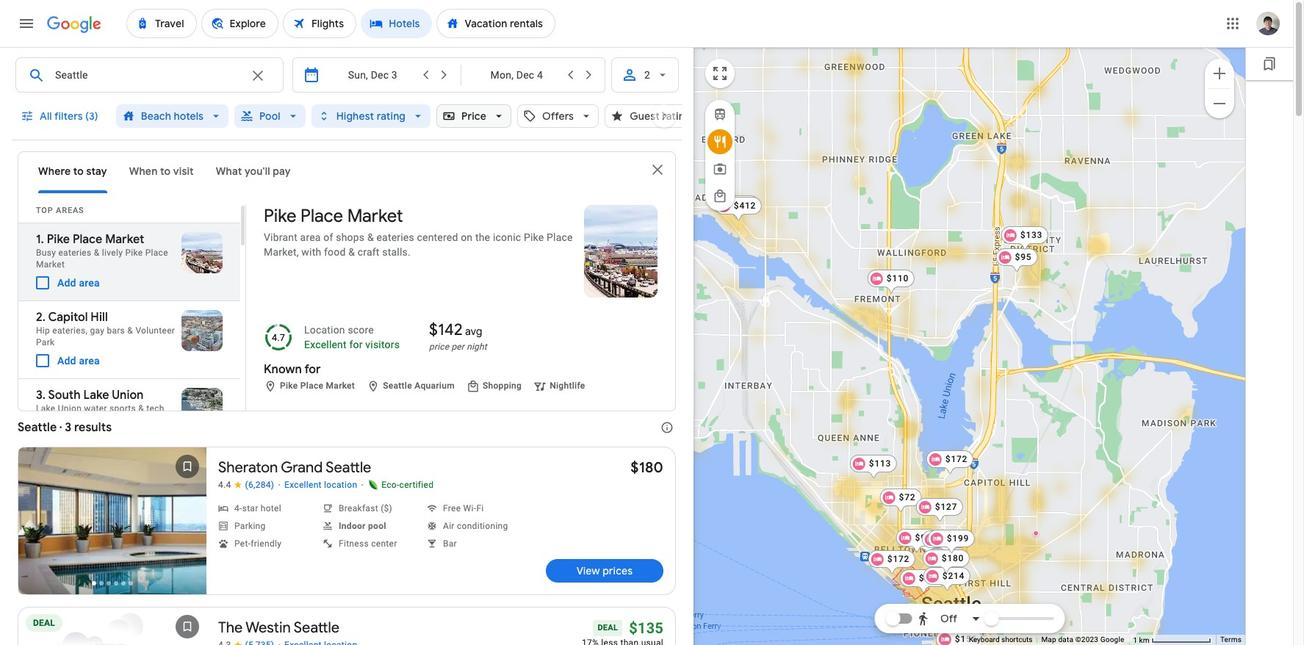 Task type: describe. For each thing, give the bounding box(es) containing it.
Check-in text field
[[329, 58, 417, 92]]

eco-
[[382, 480, 400, 490]]

photo 1 image
[[18, 448, 207, 595]]

seattle
[[383, 381, 412, 391]]

highest rating button
[[311, 98, 431, 134]]

$229
[[941, 534, 964, 545]]

clear image
[[249, 67, 267, 85]]

view prices
[[577, 565, 633, 578]]

off
[[941, 612, 958, 626]]

km
[[1140, 636, 1150, 644]]

stalls.
[[382, 246, 411, 258]]

$776 link
[[900, 570, 948, 595]]

0 horizontal spatial $95 link
[[896, 529, 938, 554]]

1 · from the left
[[278, 479, 281, 491]]

& inside 3. south lake union lake union water sports & tech companies
[[138, 404, 144, 414]]

tab list containing where to stay
[[18, 152, 649, 193]]

capitol
[[48, 310, 88, 325]]

place down known for
[[300, 381, 324, 391]]

$127
[[936, 502, 958, 512]]

$113
[[869, 459, 892, 469]]

$229 link
[[922, 531, 970, 556]]

beach hotels
[[141, 110, 204, 123]]

location score excellent for visitors
[[304, 324, 400, 350]]

0 vertical spatial $95
[[1016, 252, 1032, 262]]

2
[[645, 69, 651, 81]]

area inside pike place market vibrant area of shops & eateries centered on the iconic pike place market, with food & craft stalls.
[[300, 232, 321, 243]]

eateries,
[[52, 326, 88, 336]]

craft
[[358, 246, 380, 258]]

$110 link
[[868, 270, 915, 295]]

prices
[[603, 565, 633, 578]]

offers
[[542, 110, 574, 123]]

filters
[[54, 110, 83, 123]]

main menu image
[[18, 15, 35, 32]]

(6,284)
[[245, 480, 274, 490]]

4.4 out of 5 stars from 6,284 reviews image
[[218, 480, 274, 491]]

guest rating
[[630, 110, 691, 123]]

add area for pike
[[57, 277, 100, 289]]

0 horizontal spatial deal
[[33, 618, 55, 628]]

location
[[304, 324, 345, 336]]

$110
[[887, 273, 909, 284]]

pay
[[273, 165, 291, 178]]

1 horizontal spatial $95 link
[[996, 248, 1038, 273]]

place up of
[[301, 205, 343, 227]]

eco-certified
[[382, 480, 434, 490]]

the
[[476, 232, 490, 243]]

$180 inside map region
[[942, 553, 965, 564]]

eateries inside pike place market vibrant area of shops & eateries centered on the iconic pike place market, with food & craft stalls.
[[377, 232, 414, 243]]

next image
[[170, 506, 205, 542]]

vibrant
[[264, 232, 298, 243]]

market up the lively
[[105, 232, 144, 247]]

per
[[452, 341, 465, 352]]

excellent inside · excellent location ·
[[285, 480, 322, 490]]

centered
[[417, 232, 458, 243]]

Search for places, hotels and more text field
[[54, 58, 240, 92]]

(3)
[[85, 110, 98, 123]]

excellent inside location score excellent for visitors
[[304, 338, 347, 350]]

water
[[84, 404, 107, 414]]

score
[[348, 324, 374, 336]]

offers button
[[517, 98, 599, 134]]

& up 'craft'
[[367, 232, 374, 243]]

price
[[462, 110, 487, 123]]

view prices link
[[546, 559, 664, 583]]

$172 for bottommost $172 link
[[888, 554, 910, 565]]

for inside location score excellent for visitors
[[349, 338, 363, 350]]

©2023
[[1076, 636, 1099, 644]]

stay
[[86, 165, 107, 178]]

top
[[36, 206, 53, 215]]

2.
[[36, 310, 46, 325]]

beach
[[141, 110, 171, 123]]

certified
[[400, 480, 434, 490]]

pike right the iconic
[[524, 232, 544, 243]]

terms
[[1221, 636, 1242, 644]]

seattle · 3 results
[[18, 420, 112, 435]]

highest rating
[[336, 110, 406, 123]]

$156 link
[[936, 631, 984, 645]]

$135 inside $135 link
[[924, 535, 946, 545]]

guest
[[630, 110, 660, 123]]

0 vertical spatial $172 link
[[927, 451, 974, 476]]

filters form
[[12, 47, 716, 148]]

learn more about these results image
[[650, 410, 685, 445]]

view
[[577, 565, 600, 578]]

1 vertical spatial $172 link
[[869, 551, 916, 576]]

$412 link
[[715, 197, 762, 222]]

1 horizontal spatial union
[[112, 388, 144, 403]]

off button
[[914, 601, 986, 637]]

hotels
[[174, 110, 204, 123]]

add for pike
[[57, 277, 76, 289]]

3. south lake union lake union water sports & tech companies
[[36, 388, 164, 426]]

location
[[324, 480, 357, 490]]

place right the iconic
[[547, 232, 573, 243]]

4.3 out of 5 stars from 5,735 reviews image
[[218, 640, 274, 645]]

all
[[40, 110, 52, 123]]

you'll
[[245, 165, 270, 178]]

seattle aquarium
[[383, 381, 455, 391]]

$135 link
[[905, 531, 952, 556]]

iconic
[[493, 232, 521, 243]]

pike up the vibrant on the left top
[[264, 205, 297, 227]]

shops
[[336, 232, 365, 243]]

photos list
[[18, 448, 207, 607]]

2 · from the left
[[361, 479, 364, 491]]

google
[[1101, 636, 1125, 644]]

park
[[36, 337, 55, 348]]

$127 link
[[916, 498, 964, 523]]

rating for highest rating
[[377, 110, 406, 123]]

place up the lively
[[73, 232, 102, 247]]

on
[[461, 232, 473, 243]]

pike right the lively
[[125, 248, 143, 258]]

1.
[[36, 232, 44, 247]]

inn at the wac image
[[947, 578, 953, 584]]

$214
[[943, 571, 965, 581]]

where
[[38, 165, 71, 178]]

aquarium
[[415, 381, 455, 391]]

close image
[[649, 161, 667, 179]]

when to visit
[[129, 165, 194, 178]]

$156
[[955, 634, 978, 645]]

$412
[[734, 201, 757, 211]]

data
[[1059, 636, 1074, 644]]

1 km
[[1134, 636, 1152, 644]]



Task type: vqa. For each thing, say whether or not it's contained in the screenshot.
leftmost for
yes



Task type: locate. For each thing, give the bounding box(es) containing it.
1 horizontal spatial $172
[[946, 454, 968, 465]]

1 vertical spatial $180 link
[[923, 550, 970, 575]]

add area for capitol
[[57, 355, 100, 367]]

0 vertical spatial area
[[300, 232, 321, 243]]

eco-certified link
[[368, 479, 434, 491]]

0 vertical spatial $180 link
[[631, 459, 664, 477]]

of
[[324, 232, 333, 243]]

0 horizontal spatial $95
[[916, 533, 932, 543]]

hill
[[91, 310, 108, 325]]

rating
[[377, 110, 406, 123], [662, 110, 691, 123]]

for down score at left bottom
[[349, 338, 363, 350]]

to left visit
[[160, 165, 171, 178]]

· right location
[[361, 479, 364, 491]]

1 horizontal spatial $180 link
[[923, 550, 970, 575]]

1 vertical spatial union
[[58, 404, 82, 414]]

what you'll pay
[[216, 165, 291, 178]]

areas
[[56, 206, 84, 215]]

when
[[129, 165, 158, 178]]

sports
[[109, 404, 136, 414]]

1 vertical spatial $95
[[916, 533, 932, 543]]

2 to from the left
[[160, 165, 171, 178]]

4.7
[[272, 332, 285, 343]]

0 vertical spatial eateries
[[377, 232, 414, 243]]

$172 up $776 link
[[888, 554, 910, 565]]

pike place market vibrant area of shops & eateries centered on the iconic pike place market, with food & craft stalls.
[[264, 205, 573, 258]]

lake up water
[[83, 388, 109, 403]]

$133
[[1021, 230, 1043, 240]]

add for capitol
[[57, 355, 76, 367]]

map data ©2023 google
[[1042, 636, 1125, 644]]

0 vertical spatial add
[[57, 277, 76, 289]]

1 to from the left
[[73, 165, 84, 178]]

excellent left location
[[285, 480, 322, 490]]

eateries up stalls.
[[377, 232, 414, 243]]

$180 up $214
[[942, 553, 965, 564]]

1 horizontal spatial deal
[[598, 623, 618, 633]]

market,
[[264, 246, 299, 258]]

0 horizontal spatial lake
[[36, 404, 56, 414]]

3.
[[36, 388, 46, 403]]

$180 link up inn at the wac icon
[[923, 550, 970, 575]]

2 add area from the top
[[57, 355, 100, 367]]

seattle gaslight inn image
[[1033, 531, 1039, 537]]

to for stay
[[73, 165, 84, 178]]

0 horizontal spatial $180 link
[[631, 459, 664, 477]]

market up shops
[[347, 205, 403, 227]]

price button
[[437, 98, 512, 134]]

1 horizontal spatial to
[[160, 165, 171, 178]]

$95 link left $229
[[896, 529, 938, 554]]

union down south at left
[[58, 404, 82, 414]]

1 horizontal spatial eateries
[[377, 232, 414, 243]]

$95 left $229
[[916, 533, 932, 543]]

visit
[[173, 165, 194, 178]]

& down shops
[[349, 246, 355, 258]]

market down location score excellent for visitors
[[326, 381, 355, 391]]

$113 link
[[850, 455, 898, 480]]

1 vertical spatial add
[[57, 355, 76, 367]]

$135 down prices in the left of the page
[[629, 620, 664, 637]]

add
[[57, 277, 76, 289], [57, 355, 76, 367]]

area for 2. capitol hill
[[79, 355, 100, 367]]

1 vertical spatial $172
[[888, 554, 910, 565]]

1 vertical spatial $95 link
[[896, 529, 938, 554]]

visitors
[[366, 338, 400, 350]]

beach hotels button
[[116, 98, 229, 134]]

tech
[[146, 404, 164, 414]]

$214 link
[[924, 567, 971, 592]]

place right the lively
[[145, 248, 168, 258]]

south
[[48, 388, 81, 403]]

pike up the busy
[[47, 232, 70, 247]]

$180
[[631, 459, 664, 477], [942, 553, 965, 564]]

area for 1. pike place market
[[79, 277, 100, 289]]

excellent location link
[[285, 480, 357, 492]]

1 horizontal spatial for
[[349, 338, 363, 350]]

gay
[[90, 326, 104, 336]]

bars
[[107, 326, 125, 336]]

eateries right the busy
[[58, 248, 92, 258]]

to for visit
[[160, 165, 171, 178]]

0 horizontal spatial rating
[[377, 110, 406, 123]]

& inside 1. pike place market busy eateries & lively pike place market
[[94, 248, 100, 258]]

1. pike place market busy eateries & lively pike place market
[[36, 232, 168, 270]]

union up sports
[[112, 388, 144, 403]]

area up with
[[300, 232, 321, 243]]

$172 link up $127
[[927, 451, 974, 476]]

0 vertical spatial for
[[349, 338, 363, 350]]

map region
[[528, 40, 1281, 645]]

results
[[74, 420, 112, 435]]

eateries inside 1. pike place market busy eateries & lively pike place market
[[58, 248, 92, 258]]

excellent
[[304, 338, 347, 350], [285, 480, 322, 490]]

$172 up $127
[[946, 454, 968, 465]]

$95 down $133 link
[[1016, 252, 1032, 262]]

add area up capitol
[[57, 277, 100, 289]]

1 vertical spatial $180
[[942, 553, 965, 564]]

0 horizontal spatial $135
[[629, 620, 664, 637]]

Check-out text field
[[472, 58, 562, 92]]

1 vertical spatial area
[[79, 277, 100, 289]]

$199
[[947, 534, 970, 544]]

1 km button
[[1129, 635, 1216, 645]]

1 vertical spatial add area
[[57, 355, 100, 367]]

back image
[[20, 506, 55, 542]]

save the westin seattle to collection image
[[170, 609, 205, 645]]

rating right highest
[[377, 110, 406, 123]]

1 add from the top
[[57, 277, 76, 289]]

avg
[[465, 325, 483, 338]]

0 horizontal spatial eateries
[[58, 248, 92, 258]]

$95 link
[[996, 248, 1038, 273], [896, 529, 938, 554]]

$135 left $199
[[924, 535, 946, 545]]

$95
[[1016, 252, 1032, 262], [916, 533, 932, 543]]

shortcuts
[[1002, 636, 1033, 644]]

2 rating from the left
[[662, 110, 691, 123]]

0 horizontal spatial $172 link
[[869, 551, 916, 576]]

for up pike place market at bottom
[[305, 362, 321, 377]]

0 vertical spatial union
[[112, 388, 144, 403]]

add down eateries,
[[57, 355, 76, 367]]

1 rating from the left
[[377, 110, 406, 123]]

0 horizontal spatial ·
[[278, 479, 281, 491]]

with
[[302, 246, 321, 258]]

save sheraton grand seattle to collection image
[[170, 449, 205, 484]]

$72
[[899, 492, 916, 503]]

hip
[[36, 326, 50, 336]]

union
[[112, 388, 144, 403], [58, 404, 82, 414]]

market inside pike place market vibrant area of shops & eateries centered on the iconic pike place market, with food & craft stalls.
[[347, 205, 403, 227]]

0 horizontal spatial union
[[58, 404, 82, 414]]

$172 for top $172 link
[[946, 454, 968, 465]]

0 horizontal spatial $172
[[888, 554, 910, 565]]

& left the lively
[[94, 248, 100, 258]]

1 horizontal spatial rating
[[662, 110, 691, 123]]

night
[[467, 341, 487, 352]]

0 vertical spatial $180
[[631, 459, 664, 477]]

0 vertical spatial $135
[[924, 535, 946, 545]]

0 vertical spatial $172
[[946, 454, 968, 465]]

$95 link down $133
[[996, 248, 1038, 273]]

4.4
[[218, 480, 231, 490]]

tab list
[[18, 152, 649, 193]]

0 horizontal spatial $180
[[631, 459, 664, 477]]

rating inside "popup button"
[[377, 110, 406, 123]]

area down 1. pike place market busy eateries & lively pike place market
[[79, 277, 100, 289]]

food
[[324, 246, 346, 258]]

known for
[[264, 362, 321, 377]]

2 vertical spatial area
[[79, 355, 100, 367]]

keyboard shortcuts
[[969, 636, 1033, 644]]

0 vertical spatial excellent
[[304, 338, 347, 350]]

1 horizontal spatial lake
[[83, 388, 109, 403]]

guest rating button
[[605, 98, 716, 134]]

& left tech
[[138, 404, 144, 414]]

rating for guest rating
[[662, 110, 691, 123]]

& inside 2. capitol hill hip eateries, gay bars & volunteer park
[[127, 326, 133, 336]]

pike
[[264, 205, 297, 227], [524, 232, 544, 243], [47, 232, 70, 247], [125, 248, 143, 258], [280, 381, 298, 391]]

pike down known for
[[280, 381, 298, 391]]

1 vertical spatial lake
[[36, 404, 56, 414]]

$180 link
[[631, 459, 664, 477], [923, 550, 970, 575]]

$172 link left $776
[[869, 551, 916, 576]]

0 vertical spatial $95 link
[[996, 248, 1038, 273]]

4.7 out of 5 image
[[264, 322, 293, 352]]

1 vertical spatial for
[[305, 362, 321, 377]]

· right (6,284)
[[278, 479, 281, 491]]

pool
[[260, 110, 281, 123]]

$135
[[924, 535, 946, 545], [629, 620, 664, 637]]

terms link
[[1221, 636, 1242, 644]]

0 vertical spatial lake
[[83, 388, 109, 403]]

add area down eateries,
[[57, 355, 100, 367]]

$180 down learn more about these results image in the bottom of the page
[[631, 459, 664, 477]]

1 horizontal spatial $95
[[1016, 252, 1032, 262]]

1 horizontal spatial $135
[[924, 535, 946, 545]]

where to stay
[[38, 165, 107, 178]]

zoom in map image
[[1211, 64, 1229, 82]]

1 vertical spatial excellent
[[285, 480, 322, 490]]

0 horizontal spatial to
[[73, 165, 84, 178]]

$149 link
[[713, 196, 760, 221]]

2 add from the top
[[57, 355, 76, 367]]

1 vertical spatial eateries
[[58, 248, 92, 258]]

lake down 3.
[[36, 404, 56, 414]]

for
[[349, 338, 363, 350], [305, 362, 321, 377]]

area down "gay"
[[79, 355, 100, 367]]

$149
[[732, 199, 754, 209]]

&
[[367, 232, 374, 243], [349, 246, 355, 258], [94, 248, 100, 258], [127, 326, 133, 336], [138, 404, 144, 414]]

to left stay
[[73, 165, 84, 178]]

zoom out map image
[[1211, 94, 1229, 112]]

rating inside popup button
[[662, 110, 691, 123]]

1 horizontal spatial ·
[[361, 479, 364, 491]]

market down the busy
[[36, 259, 65, 270]]

next image
[[647, 98, 682, 134]]

lively
[[102, 248, 123, 258]]

0 vertical spatial add area
[[57, 277, 100, 289]]

1 vertical spatial $135
[[629, 620, 664, 637]]

$72 link
[[880, 489, 922, 514]]

add up capitol
[[57, 277, 76, 289]]

2. capitol hill hip eateries, gay bars & volunteer park
[[36, 310, 175, 348]]

volunteer
[[136, 326, 175, 336]]

add area
[[57, 277, 100, 289], [57, 355, 100, 367]]

to
[[73, 165, 84, 178], [160, 165, 171, 178]]

1 horizontal spatial $172 link
[[927, 451, 974, 476]]

$180 link down learn more about these results image in the bottom of the page
[[631, 459, 664, 477]]

price
[[429, 341, 449, 352]]

excellent down the location
[[304, 338, 347, 350]]

place
[[301, 205, 343, 227], [547, 232, 573, 243], [73, 232, 102, 247], [145, 248, 168, 258], [300, 381, 324, 391]]

rating right guest
[[662, 110, 691, 123]]

& right "bars"
[[127, 326, 133, 336]]

1 add area from the top
[[57, 277, 100, 289]]

eateries
[[377, 232, 414, 243], [58, 248, 92, 258]]

view prices button
[[546, 559, 664, 583]]

view larger map image
[[712, 65, 729, 82]]

0 horizontal spatial for
[[305, 362, 321, 377]]

1 horizontal spatial $180
[[942, 553, 965, 564]]

busy
[[36, 248, 56, 258]]



